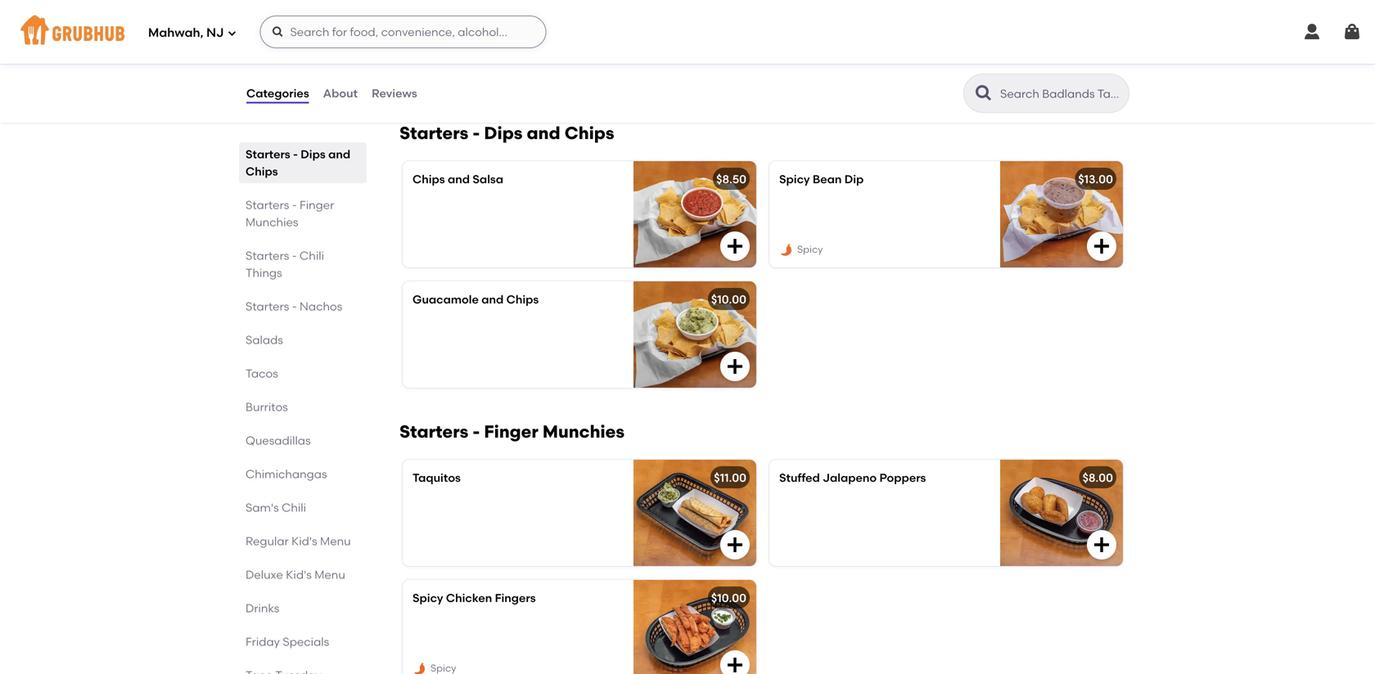 Task type: locate. For each thing, give the bounding box(es) containing it.
starters up things
[[246, 249, 289, 263]]

starters - dips and chips up starters - finger munchies tab
[[246, 147, 351, 179]]

starters down starters - dips and chips tab
[[246, 198, 289, 212]]

svg image for guacamole and chips
[[726, 357, 745, 377]]

spicy
[[780, 172, 810, 186], [798, 244, 823, 256], [413, 591, 443, 605]]

2 min from the left
[[482, 17, 499, 29]]

0 horizontal spatial starters - dips and chips
[[246, 147, 351, 179]]

friday
[[246, 636, 280, 649]]

1 vertical spatial spicy
[[798, 244, 823, 256]]

1 vertical spatial starters - dips and chips
[[246, 147, 351, 179]]

starters inside starters - finger munchies
[[246, 198, 289, 212]]

1 $10.00 from the top
[[712, 293, 747, 307]]

menu
[[320, 535, 351, 549], [315, 568, 345, 582]]

0 vertical spatial dips
[[484, 123, 523, 144]]

starters down the categories button at left
[[246, 147, 290, 161]]

spicy for spicy
[[798, 244, 823, 256]]

munchies
[[246, 215, 299, 229], [543, 422, 625, 442]]

tab
[[246, 667, 360, 675]]

min
[[321, 17, 339, 29], [482, 17, 499, 29]]

nachos
[[300, 300, 343, 314]]

specials
[[283, 636, 329, 649]]

1 vertical spatial menu
[[315, 568, 345, 582]]

chili down starters - finger munchies tab
[[300, 249, 324, 263]]

1 vertical spatial finger
[[484, 422, 539, 442]]

and
[[527, 123, 561, 144], [328, 147, 351, 161], [448, 172, 470, 186], [482, 293, 504, 307]]

chimichangas tab
[[246, 466, 360, 483]]

starters - dips and chips
[[400, 123, 615, 144], [246, 147, 351, 179]]

stuffed jalapeno poppers image
[[1001, 460, 1124, 567]]

starters - nachos
[[246, 300, 343, 314]]

svg image
[[1303, 22, 1323, 42], [1343, 22, 1363, 42], [227, 28, 237, 38], [726, 236, 745, 256], [1092, 236, 1112, 256], [726, 535, 745, 555], [726, 656, 745, 675]]

0 vertical spatial $10.00
[[712, 293, 747, 307]]

min down delivery
[[321, 17, 339, 29]]

- for starters - nachos tab
[[292, 300, 297, 314]]

dips
[[484, 123, 523, 144], [301, 147, 326, 161]]

quesadillas tab
[[246, 432, 360, 450]]

1 vertical spatial dips
[[301, 147, 326, 161]]

1 vertical spatial svg image
[[726, 357, 745, 377]]

0 vertical spatial starters - dips and chips
[[400, 123, 615, 144]]

Search Badlands Tacos search field
[[999, 86, 1124, 102]]

0 horizontal spatial munchies
[[246, 215, 299, 229]]

chips inside tab
[[246, 165, 278, 179]]

1 horizontal spatial svg image
[[726, 357, 745, 377]]

starters for starters - finger munchies tab
[[246, 198, 289, 212]]

kid's up the deluxe kid's menu tab at the bottom
[[292, 535, 317, 549]]

0 vertical spatial menu
[[320, 535, 351, 549]]

deluxe
[[246, 568, 283, 582]]

-
[[473, 123, 480, 144], [293, 147, 298, 161], [292, 198, 297, 212], [292, 249, 297, 263], [292, 300, 297, 314], [473, 422, 480, 442]]

friday specials
[[246, 636, 329, 649]]

starters
[[400, 123, 469, 144], [246, 147, 290, 161], [246, 198, 289, 212], [246, 249, 289, 263], [246, 300, 289, 314], [400, 422, 469, 442]]

2 horizontal spatial svg image
[[1092, 535, 1112, 555]]

nj
[[206, 25, 224, 40]]

0 vertical spatial finger
[[300, 198, 334, 212]]

starters - dips and chips up salsa
[[400, 123, 615, 144]]

1 vertical spatial $10.00
[[712, 591, 747, 605]]

dips inside starters - dips and chips
[[301, 147, 326, 161]]

spicy left bean
[[780, 172, 810, 186]]

bean
[[813, 172, 842, 186]]

tacos tab
[[246, 365, 360, 382]]

svg image inside main navigation navigation
[[271, 25, 285, 38]]

2 vertical spatial svg image
[[1092, 535, 1112, 555]]

1.5
[[416, 17, 427, 29]]

1 horizontal spatial min
[[482, 17, 499, 29]]

guacamole and chips image
[[634, 282, 757, 388]]

reviews
[[372, 86, 417, 100]]

guacamole
[[413, 293, 479, 307]]

kid's down regular kid's menu
[[286, 568, 312, 582]]

min inside pickup 1.5 mi • 15–25 min
[[482, 17, 499, 29]]

taquitos image
[[634, 460, 757, 567]]

$11.00
[[714, 471, 747, 485]]

0 vertical spatial svg image
[[271, 25, 285, 38]]

chips
[[565, 123, 615, 144], [246, 165, 278, 179], [413, 172, 445, 186], [507, 293, 539, 307]]

$8.50
[[717, 172, 747, 186]]

starters inside starters - chili things
[[246, 249, 289, 263]]

1 min from the left
[[321, 17, 339, 29]]

starters - chili things
[[246, 249, 324, 280]]

categories button
[[246, 64, 310, 123]]

0 vertical spatial kid's
[[292, 535, 317, 549]]

dip
[[845, 172, 864, 186]]

0 horizontal spatial starters - finger munchies
[[246, 198, 334, 229]]

1 horizontal spatial dips
[[484, 123, 523, 144]]

reviews button
[[371, 64, 418, 123]]

starters for starters - nachos tab
[[246, 300, 289, 314]]

main navigation navigation
[[0, 0, 1376, 64]]

- inside starters - finger munchies
[[292, 198, 297, 212]]

stuffed jalapeno poppers
[[780, 471, 927, 485]]

0 horizontal spatial dips
[[301, 147, 326, 161]]

1 horizontal spatial starters - finger munchies
[[400, 422, 625, 442]]

1 vertical spatial munchies
[[543, 422, 625, 442]]

min right 15–25 at the left of page
[[482, 17, 499, 29]]

delivery 25–40 min
[[290, 2, 339, 29]]

deluxe kid's menu
[[246, 568, 345, 582]]

things
[[246, 266, 282, 280]]

starters - finger munchies inside tab
[[246, 198, 334, 229]]

dips up salsa
[[484, 123, 523, 144]]

starters - nachos tab
[[246, 298, 360, 315]]

dips up starters - finger munchies tab
[[301, 147, 326, 161]]

burritos tab
[[246, 399, 360, 416]]

spicy for spicy bean dip
[[780, 172, 810, 186]]

starters - finger munchies
[[246, 198, 334, 229], [400, 422, 625, 442]]

•
[[446, 17, 450, 29]]

regular kid's menu
[[246, 535, 351, 549]]

mahwah, nj
[[148, 25, 224, 40]]

salads
[[246, 333, 283, 347]]

0 horizontal spatial finger
[[300, 198, 334, 212]]

spicy right spicy image
[[798, 244, 823, 256]]

0 horizontal spatial min
[[321, 17, 339, 29]]

svg image for stuffed jalapeno poppers
[[1092, 535, 1112, 555]]

menu up drinks tab
[[315, 568, 345, 582]]

regular kid's menu tab
[[246, 533, 360, 550]]

0 horizontal spatial svg image
[[271, 25, 285, 38]]

0 vertical spatial spicy
[[780, 172, 810, 186]]

spicy chicken fingers
[[413, 591, 536, 605]]

and inside starters - dips and chips
[[328, 147, 351, 161]]

0 vertical spatial chili
[[300, 249, 324, 263]]

2 $10.00 from the top
[[712, 591, 747, 605]]

spicy for spicy chicken fingers
[[413, 591, 443, 605]]

starters - chili things tab
[[246, 247, 360, 282]]

mi
[[431, 17, 442, 29]]

- inside starters - chili things
[[292, 249, 297, 263]]

starters up the salads
[[246, 300, 289, 314]]

menu up the deluxe kid's menu tab at the bottom
[[320, 535, 351, 549]]

spicy left chicken
[[413, 591, 443, 605]]

search icon image
[[975, 84, 994, 103]]

salads tab
[[246, 332, 360, 349]]

$13.00
[[1079, 172, 1114, 186]]

kid's
[[292, 535, 317, 549], [286, 568, 312, 582]]

$10.00
[[712, 293, 747, 307], [712, 591, 747, 605]]

guacamole and chips
[[413, 293, 539, 307]]

deluxe kid's menu tab
[[246, 567, 360, 584]]

1 vertical spatial chili
[[282, 501, 306, 515]]

chili
[[300, 249, 324, 263], [282, 501, 306, 515]]

option group
[[246, 0, 527, 37]]

0 vertical spatial munchies
[[246, 215, 299, 229]]

0 vertical spatial starters - finger munchies
[[246, 198, 334, 229]]

sam's chili
[[246, 501, 306, 515]]

1 vertical spatial kid's
[[286, 568, 312, 582]]

chips and salsa
[[413, 172, 504, 186]]

2 vertical spatial spicy
[[413, 591, 443, 605]]

finger
[[300, 198, 334, 212], [484, 422, 539, 442]]

Search for food, convenience, alcohol... search field
[[260, 16, 547, 48]]

kid's for deluxe
[[286, 568, 312, 582]]

tacos
[[246, 367, 278, 381]]

svg image
[[271, 25, 285, 38], [726, 357, 745, 377], [1092, 535, 1112, 555]]

starters for 'starters - chili things' tab
[[246, 249, 289, 263]]

1 vertical spatial starters - finger munchies
[[400, 422, 625, 442]]

chili right sam's
[[282, 501, 306, 515]]

regular
[[246, 535, 289, 549]]



Task type: describe. For each thing, give the bounding box(es) containing it.
drinks tab
[[246, 600, 360, 617]]

1 horizontal spatial munchies
[[543, 422, 625, 442]]

jalapeno
[[823, 471, 877, 485]]

1 horizontal spatial starters - dips and chips
[[400, 123, 615, 144]]

about
[[323, 86, 358, 100]]

1 horizontal spatial finger
[[484, 422, 539, 442]]

chips and salsa image
[[634, 161, 757, 268]]

menu for deluxe kid's menu
[[315, 568, 345, 582]]

chili inside sam's chili tab
[[282, 501, 306, 515]]

sam's
[[246, 501, 279, 515]]

pickup
[[441, 2, 474, 14]]

delivery
[[295, 2, 334, 14]]

15–25
[[453, 17, 479, 29]]

spicy image
[[780, 243, 794, 258]]

kid's for regular
[[292, 535, 317, 549]]

min inside delivery 25–40 min
[[321, 17, 339, 29]]

starters - dips and chips inside tab
[[246, 147, 351, 179]]

25–40
[[290, 17, 319, 29]]

pickup 1.5 mi • 15–25 min
[[416, 2, 499, 29]]

spicy bean dip
[[780, 172, 864, 186]]

- for starters - finger munchies tab
[[292, 198, 297, 212]]

poppers
[[880, 471, 927, 485]]

starters up taquitos
[[400, 422, 469, 442]]

sam's chili tab
[[246, 500, 360, 517]]

starters for starters - dips and chips tab
[[246, 147, 290, 161]]

taquitos
[[413, 471, 461, 485]]

starters - finger munchies tab
[[246, 197, 360, 231]]

about button
[[322, 64, 359, 123]]

option group containing delivery 25–40 min
[[246, 0, 527, 37]]

fingers
[[495, 591, 536, 605]]

starters - dips and chips tab
[[246, 146, 360, 180]]

friday specials tab
[[246, 634, 360, 651]]

spicy bean dip image
[[1001, 161, 1124, 268]]

spicy image
[[413, 662, 427, 675]]

quesadillas
[[246, 434, 311, 448]]

$10.00 for guacamole and chips image
[[712, 293, 747, 307]]

chimichangas
[[246, 468, 327, 482]]

chili inside starters - chili things
[[300, 249, 324, 263]]

munchies inside starters - finger munchies
[[246, 215, 299, 229]]

starters up chips and salsa
[[400, 123, 469, 144]]

spicy chicken fingers image
[[634, 580, 757, 675]]

menu for regular kid's menu
[[320, 535, 351, 549]]

- for 'starters - chili things' tab
[[292, 249, 297, 263]]

categories
[[247, 86, 309, 100]]

drinks
[[246, 602, 280, 616]]

burritos
[[246, 400, 288, 414]]

stuffed
[[780, 471, 820, 485]]

$8.00
[[1083, 471, 1114, 485]]

finger inside starters - finger munchies
[[300, 198, 334, 212]]

salsa
[[473, 172, 504, 186]]

$10.00 for the spicy chicken fingers image
[[712, 591, 747, 605]]

mahwah,
[[148, 25, 204, 40]]

chicken
[[446, 591, 492, 605]]

- for starters - dips and chips tab
[[293, 147, 298, 161]]



Task type: vqa. For each thing, say whether or not it's contained in the screenshot.
the top the Kid's Toast
no



